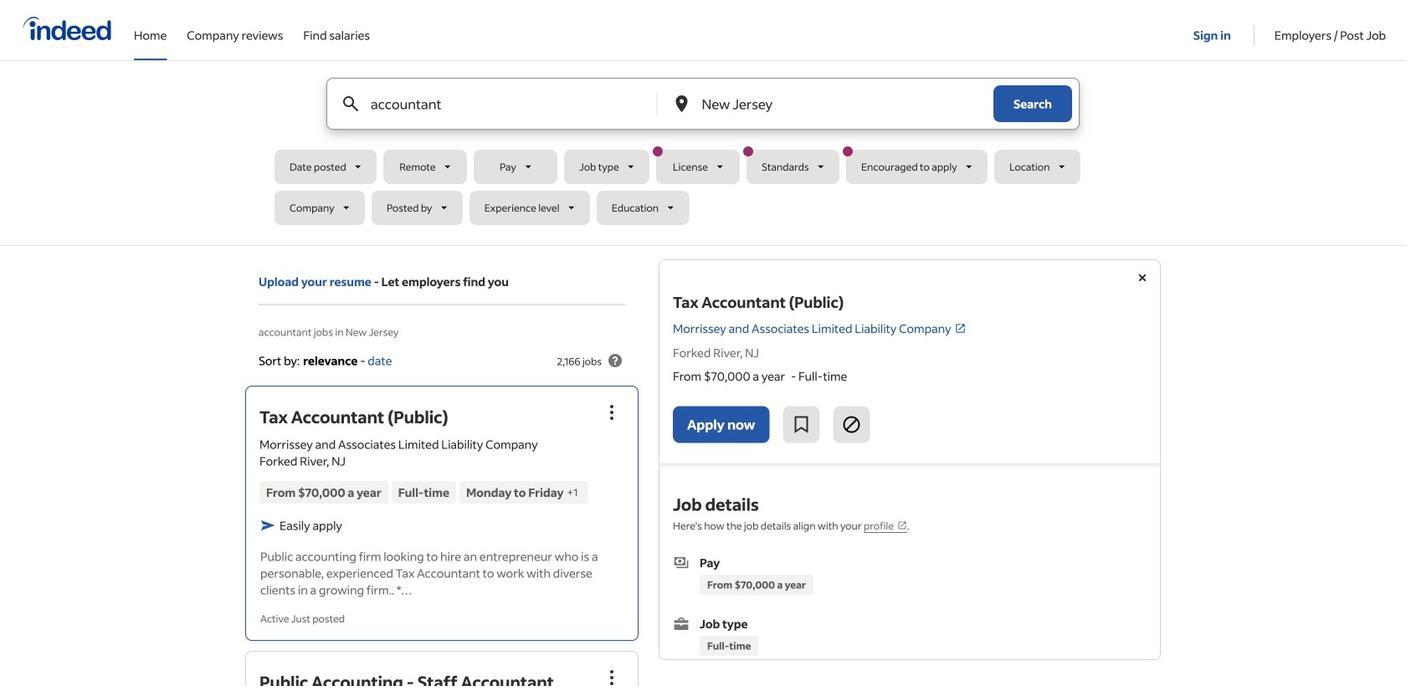 Task type: describe. For each thing, give the bounding box(es) containing it.
job actions for public accounting - staff accountant is collapsed image
[[602, 668, 622, 686]]

job preferences (opens in a new window) image
[[897, 521, 907, 531]]

help icon image
[[605, 351, 625, 371]]



Task type: locate. For each thing, give the bounding box(es) containing it.
job actions for tax accountant (public) is collapsed image
[[602, 403, 622, 423]]

None search field
[[275, 78, 1132, 232]]

search: Job title, keywords, or company text field
[[367, 79, 629, 129]]

save this job image
[[791, 415, 811, 435]]

Edit location text field
[[699, 79, 960, 129]]

morrissey and associates limited liability company (opens in a new tab) image
[[955, 323, 967, 334]]

not interested image
[[842, 415, 862, 435]]

close job details image
[[1133, 268, 1153, 288]]



Task type: vqa. For each thing, say whether or not it's contained in the screenshot.
Save this job icon
yes



